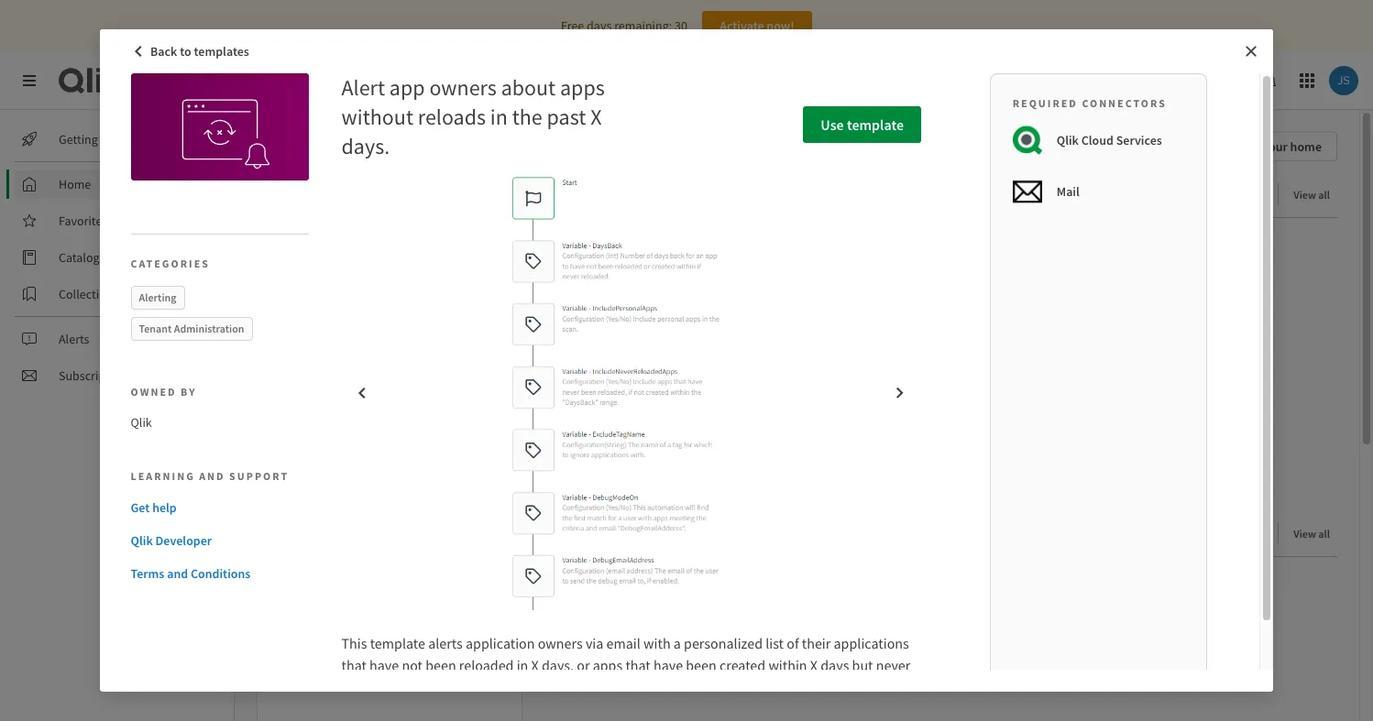 Task type: locate. For each thing, give the bounding box(es) containing it.
ask
[[1008, 72, 1027, 89]]

0 horizontal spatial services
[[253, 69, 317, 92]]

apps up past
[[560, 73, 605, 102]]

1 vertical spatial template
[[370, 634, 425, 653]]

qlik for qlik
[[131, 414, 152, 431]]

to inside button
[[180, 43, 191, 60]]

close image
[[1244, 44, 1259, 59]]

0 vertical spatial qlik
[[1057, 132, 1079, 149]]

view all
[[1294, 188, 1330, 202], [1294, 527, 1330, 541]]

1 been from the left
[[425, 656, 456, 675]]

terms and conditions
[[131, 565, 251, 582]]

2 view from the top
[[1294, 527, 1316, 541]]

1 horizontal spatial been
[[686, 656, 717, 675]]

template inside 'button'
[[847, 116, 904, 134]]

reloads
[[418, 103, 486, 131]]

1 vertical spatial qlik
[[131, 414, 152, 431]]

1 horizontal spatial to
[[358, 183, 374, 206]]

1 vertical spatial days
[[821, 656, 849, 675]]

0 vertical spatial view all
[[1294, 188, 1330, 202]]

to
[[403, 678, 418, 697]]

1 horizontal spatial owners
[[538, 634, 583, 653]]

2 all from the top
[[1319, 527, 1330, 541]]

owners up reloads
[[429, 73, 497, 102]]

1 vertical spatial home
[[59, 176, 91, 193]]

owned
[[131, 385, 177, 399]]

to left explore
[[358, 183, 374, 206]]

navigation pane element
[[0, 117, 234, 398]]

days right free
[[587, 17, 612, 34]]

qlik cloud services logo image
[[1013, 126, 1042, 155]]

collections link
[[15, 280, 220, 309]]

not
[[402, 656, 423, 675]]

about
[[501, 73, 556, 102]]

1 horizontal spatial in
[[517, 656, 528, 675]]

to right the back
[[180, 43, 191, 60]]

1 horizontal spatial have
[[654, 656, 683, 675]]

been down alerts
[[425, 656, 456, 675]]

terms and conditions link
[[131, 564, 302, 583]]

this
[[517, 678, 540, 697]]

1 vertical spatial and
[[167, 565, 188, 582]]

now!
[[767, 17, 795, 34]]

x down their
[[810, 656, 818, 675]]

0 vertical spatial view all link
[[1294, 182, 1337, 205]]

get
[[131, 499, 150, 516]]

template for this
[[370, 634, 425, 653]]

services
[[253, 69, 317, 92], [1116, 132, 1162, 149]]

0 horizontal spatial owners
[[429, 73, 497, 102]]

1 vertical spatial view all
[[1294, 527, 1330, 541]]

2 vertical spatial qlik
[[131, 532, 153, 549]]

owners up days,
[[538, 634, 583, 653]]

been
[[425, 656, 456, 675], [686, 656, 717, 675]]

1 horizontal spatial home
[[257, 132, 313, 160]]

1 all from the top
[[1319, 188, 1330, 202]]

all
[[1319, 188, 1330, 202], [1319, 527, 1330, 541]]

2 view all from the top
[[1294, 527, 1330, 541]]

analytics to explore
[[282, 183, 437, 206]]

0 vertical spatial apps
[[560, 73, 605, 102]]

analytics down templates
[[181, 69, 250, 92]]

0 horizontal spatial home
[[59, 176, 91, 193]]

owners
[[429, 73, 497, 102], [538, 634, 583, 653]]

home link
[[15, 170, 220, 199]]

view all link
[[1294, 182, 1337, 205], [1294, 522, 1337, 545]]

created
[[720, 656, 766, 675]]

that down this at the bottom
[[342, 656, 367, 675]]

0 horizontal spatial that
[[342, 656, 367, 675]]

home
[[257, 132, 313, 160], [59, 176, 91, 193]]

application
[[466, 634, 535, 653]]

days left but
[[821, 656, 849, 675]]

1 vertical spatial in
[[517, 656, 528, 675]]

alerting
[[139, 291, 176, 304]]

subscriptions
[[59, 368, 132, 384]]

and right terms
[[167, 565, 188, 582]]

in inside alert app owners about apps without reloads in the past x days.
[[490, 103, 508, 131]]

0 vertical spatial to
[[180, 43, 191, 60]]

reloaded
[[459, 656, 514, 675]]

1 horizontal spatial services
[[1116, 132, 1162, 149]]

1 horizontal spatial that
[[626, 656, 651, 675]]

in up this
[[517, 656, 528, 675]]

qlik for qlik cloud services
[[1057, 132, 1079, 149]]

qlik cloud services
[[1057, 132, 1162, 149]]

back to templates button
[[127, 37, 258, 66]]

home up favorites
[[59, 176, 91, 193]]

to inside home main content
[[358, 183, 374, 206]]

analytics inside home main content
[[282, 183, 354, 206]]

0 horizontal spatial to
[[180, 43, 191, 60]]

support
[[229, 469, 289, 483]]

help
[[152, 499, 177, 516]]

1 vertical spatial view all link
[[1294, 522, 1337, 545]]

1 vertical spatial owners
[[538, 634, 583, 653]]

never
[[876, 656, 911, 675]]

have up reloaded.
[[370, 656, 399, 675]]

home
[[1290, 138, 1322, 155]]

apps inside this template alerts application owners via email with a personalized list of their applications that have not been reloaded in x days, or apps that have been created within x days but never reloaded.
[[593, 656, 623, 675]]

x
[[590, 103, 602, 131], [531, 656, 539, 675], [810, 656, 818, 675]]

1 vertical spatial to
[[358, 183, 374, 206]]

x left days,
[[531, 656, 539, 675]]

categories
[[131, 257, 210, 270]]

analytics down days.
[[282, 183, 354, 206]]

and up get help link
[[199, 469, 225, 483]]

get help
[[131, 499, 177, 516]]

template up not at bottom
[[370, 634, 425, 653]]

0 horizontal spatial and
[[167, 565, 188, 582]]

1 vertical spatial analytics
[[282, 183, 354, 206]]

0 vertical spatial in
[[490, 103, 508, 131]]

previous image image
[[355, 386, 370, 401]]

0 horizontal spatial in
[[490, 103, 508, 131]]

administration
[[174, 322, 244, 336]]

owners inside alert app owners about apps without reloads in the past x days.
[[429, 73, 497, 102]]

0 vertical spatial analytics
[[181, 69, 250, 92]]

1 horizontal spatial and
[[199, 469, 225, 483]]

without
[[342, 103, 413, 131]]

been down 'personalized'
[[686, 656, 717, 675]]

0 horizontal spatial have
[[370, 656, 399, 675]]

your
[[1263, 138, 1288, 155]]

apps
[[560, 73, 605, 102], [593, 656, 623, 675]]

analytics for analytics services
[[181, 69, 250, 92]]

x right past
[[590, 103, 602, 131]]

the
[[512, 103, 542, 131]]

advisor
[[1071, 72, 1112, 89]]

1 horizontal spatial template
[[847, 116, 904, 134]]

that down email
[[626, 656, 651, 675]]

getting started link
[[15, 125, 220, 154]]

in
[[490, 103, 508, 131], [517, 656, 528, 675]]

learning and support
[[131, 469, 289, 483]]

in left the
[[490, 103, 508, 131]]

0 vertical spatial all
[[1319, 188, 1330, 202]]

template
[[847, 116, 904, 134], [370, 634, 425, 653]]

1 horizontal spatial x
[[590, 103, 602, 131]]

qlik inside qlik developer link
[[131, 532, 153, 549]]

back
[[150, 43, 177, 60]]

in inside this template alerts application owners via email with a personalized list of their applications that have not been reloaded in x days, or apps that have been created within x days but never reloaded.
[[517, 656, 528, 675]]

explore
[[378, 183, 437, 206]]

template inside this template alerts application owners via email with a personalized list of their applications that have not been reloaded in x days, or apps that have been created within x days but never reloaded.
[[370, 634, 425, 653]]

personalized
[[684, 634, 763, 653]]

next image image
[[893, 386, 908, 401]]

services left the alert
[[253, 69, 317, 92]]

0 vertical spatial template
[[847, 116, 904, 134]]

free days remaining: 30
[[561, 17, 687, 34]]

0 vertical spatial home
[[257, 132, 313, 160]]

qlik down get
[[131, 532, 153, 549]]

ask insight advisor
[[1008, 72, 1112, 89]]

qlik down owned
[[131, 414, 152, 431]]

2 horizontal spatial x
[[810, 656, 818, 675]]

1 vertical spatial services
[[1116, 132, 1162, 149]]

required connectors
[[1013, 96, 1167, 110]]

alerts
[[59, 331, 89, 347]]

back to templates
[[150, 43, 249, 60]]

alert app owners about apps without reloads in the past x days.
[[342, 73, 605, 160]]

but
[[852, 656, 873, 675]]

qlik left cloud
[[1057, 132, 1079, 149]]

0 vertical spatial and
[[199, 469, 225, 483]]

1 vertical spatial all
[[1319, 527, 1330, 541]]

to learn more, see this
[[400, 678, 543, 697]]

view
[[1294, 188, 1316, 202], [1294, 527, 1316, 541]]

home down the analytics services
[[257, 132, 313, 160]]

apps right or at the bottom of page
[[593, 656, 623, 675]]

subscriptions link
[[15, 361, 220, 391]]

0 vertical spatial view
[[1294, 188, 1316, 202]]

0 horizontal spatial analytics
[[181, 69, 250, 92]]

0 vertical spatial owners
[[429, 73, 497, 102]]

1 horizontal spatial days
[[821, 656, 849, 675]]

templates
[[194, 43, 249, 60]]

1 vertical spatial apps
[[593, 656, 623, 675]]

analytics
[[181, 69, 250, 92], [282, 183, 354, 206]]

template right use
[[847, 116, 904, 134]]

0 horizontal spatial been
[[425, 656, 456, 675]]

0 vertical spatial days
[[587, 17, 612, 34]]

services down connectors
[[1116, 132, 1162, 149]]

have down a
[[654, 656, 683, 675]]

qlik developer
[[131, 532, 212, 549]]

mail logo image
[[1013, 177, 1042, 206]]

free
[[561, 17, 584, 34]]

or
[[577, 656, 590, 675]]

1 view all from the top
[[1294, 188, 1330, 202]]

qlik for qlik developer
[[131, 532, 153, 549]]

days
[[587, 17, 612, 34], [821, 656, 849, 675]]

0 horizontal spatial template
[[370, 634, 425, 653]]

1 horizontal spatial analytics
[[282, 183, 354, 206]]

alert
[[342, 73, 385, 102]]

1 vertical spatial view
[[1294, 527, 1316, 541]]

close sidebar menu image
[[22, 73, 37, 88]]

and
[[199, 469, 225, 483], [167, 565, 188, 582]]



Task type: vqa. For each thing, say whether or not it's contained in the screenshot.
Home to the top
yes



Task type: describe. For each thing, give the bounding box(es) containing it.
owners inside this template alerts application owners via email with a personalized list of their applications that have not been reloaded in x days, or apps that have been created within x days but never reloaded.
[[538, 634, 583, 653]]

developer
[[155, 532, 212, 549]]

qlik developer link
[[131, 531, 302, 550]]

2 have from the left
[[654, 656, 683, 675]]

activate now!
[[720, 17, 795, 34]]

a
[[674, 634, 681, 653]]

analytics to explore link
[[282, 183, 444, 206]]

of
[[787, 634, 799, 653]]

all for first view all link from the bottom of the home main content
[[1319, 527, 1330, 541]]

1 view all link from the top
[[1294, 182, 1337, 205]]

days,
[[542, 656, 574, 675]]

terms
[[131, 565, 164, 582]]

customize your home
[[1203, 138, 1322, 155]]

alerts
[[428, 634, 463, 653]]

2 been from the left
[[686, 656, 717, 675]]

all for first view all link from the top of the home main content
[[1319, 188, 1330, 202]]

applications
[[834, 634, 909, 653]]

home inside main content
[[257, 132, 313, 160]]

learning
[[131, 469, 195, 483]]

2 that from the left
[[626, 656, 651, 675]]

insight
[[1030, 72, 1068, 89]]

2 view all link from the top
[[1294, 522, 1337, 545]]

1 that from the left
[[342, 656, 367, 675]]

days.
[[342, 132, 390, 160]]

favorites
[[59, 213, 107, 229]]

get help link
[[131, 498, 302, 517]]

this
[[342, 634, 367, 653]]

connectors
[[1082, 96, 1167, 110]]

to for explore
[[358, 183, 374, 206]]

more,
[[455, 678, 491, 697]]

by
[[181, 385, 197, 399]]

activate now! link
[[702, 11, 812, 40]]

list
[[766, 634, 784, 653]]

collections
[[59, 286, 118, 303]]

conditions
[[191, 565, 251, 582]]

home main content
[[227, 110, 1373, 721]]

tenant administration
[[139, 322, 244, 336]]

getting started
[[59, 131, 138, 148]]

past
[[547, 103, 586, 131]]

this template alerts application owners via email with a personalized list of their applications that have not been reloaded in x days, or apps that have been created within x days but never reloaded.
[[342, 634, 911, 697]]

tenant
[[139, 322, 172, 336]]

email
[[606, 634, 641, 653]]

owned by
[[131, 385, 197, 399]]

app
[[389, 73, 425, 102]]

1 view from the top
[[1294, 188, 1316, 202]]

0 horizontal spatial x
[[531, 656, 539, 675]]

catalog link
[[15, 243, 220, 272]]

via
[[586, 634, 604, 653]]

0 horizontal spatial days
[[587, 17, 612, 34]]

analytics services element
[[181, 69, 317, 92]]

favorites link
[[15, 206, 220, 236]]

.
[[655, 678, 658, 697]]

use template button
[[803, 106, 921, 143]]

0 vertical spatial services
[[253, 69, 317, 92]]

alert app owners about apps without reloads in the past x days. image
[[131, 73, 309, 181]]

and for learning
[[199, 469, 225, 483]]

analytics for analytics to explore
[[282, 183, 354, 206]]

use
[[821, 116, 844, 134]]

customize your home button
[[1169, 132, 1337, 161]]

and for terms
[[167, 565, 188, 582]]

1 have from the left
[[370, 656, 399, 675]]

days inside this template alerts application owners via email with a personalized list of their applications that have not been reloaded in x days, or apps that have been created within x days but never reloaded.
[[821, 656, 849, 675]]

home inside 'link'
[[59, 176, 91, 193]]

apps inside alert app owners about apps without reloads in the past x days.
[[560, 73, 605, 102]]

getting
[[59, 131, 98, 148]]

x inside alert app owners about apps without reloads in the past x days.
[[590, 103, 602, 131]]

remaining:
[[614, 17, 672, 34]]

alerts link
[[15, 325, 220, 354]]

to for templates
[[180, 43, 191, 60]]

ask insight advisor button
[[977, 66, 1120, 95]]

required
[[1013, 96, 1078, 110]]

started
[[100, 131, 138, 148]]

mail
[[1057, 183, 1080, 200]]

within
[[769, 656, 807, 675]]

learn
[[421, 678, 452, 697]]

template for use
[[847, 116, 904, 134]]

cloud
[[1081, 132, 1114, 149]]

see
[[494, 678, 514, 697]]

30
[[675, 17, 687, 34]]

with
[[644, 634, 671, 653]]

customize
[[1203, 138, 1260, 155]]

use template
[[821, 116, 904, 134]]

catalog
[[59, 249, 100, 266]]

reloaded.
[[342, 678, 400, 697]]



